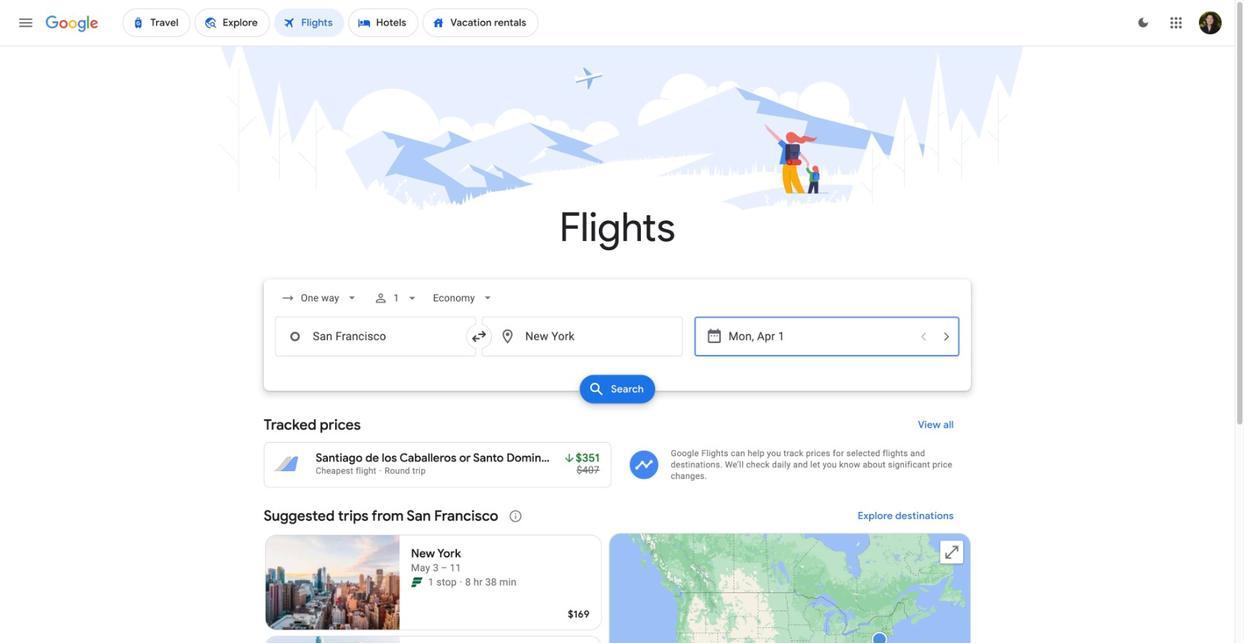 Task type: locate. For each thing, give the bounding box(es) containing it.
None field
[[275, 281, 365, 315], [428, 281, 501, 315], [275, 281, 365, 315], [428, 281, 501, 315]]

407 US dollars text field
[[577, 464, 600, 476]]

main menu image
[[17, 14, 34, 31]]

Where from? text field
[[275, 317, 476, 357]]

Flight search field
[[252, 280, 983, 408]]

tracked prices region
[[264, 408, 971, 488]]

Departure text field
[[729, 317, 911, 356]]

 image
[[460, 575, 462, 590]]



Task type: vqa. For each thing, say whether or not it's contained in the screenshot.
Nearby
no



Task type: describe. For each thing, give the bounding box(es) containing it.
frontier image
[[411, 577, 423, 588]]

169 US dollars text field
[[568, 608, 590, 621]]

351 US dollars text field
[[576, 451, 600, 466]]

swap origin and destination. image
[[471, 328, 488, 345]]

change appearance image
[[1127, 6, 1161, 40]]

suggested trips from san francisco region
[[264, 499, 971, 643]]

Where to? text field
[[482, 317, 683, 357]]



